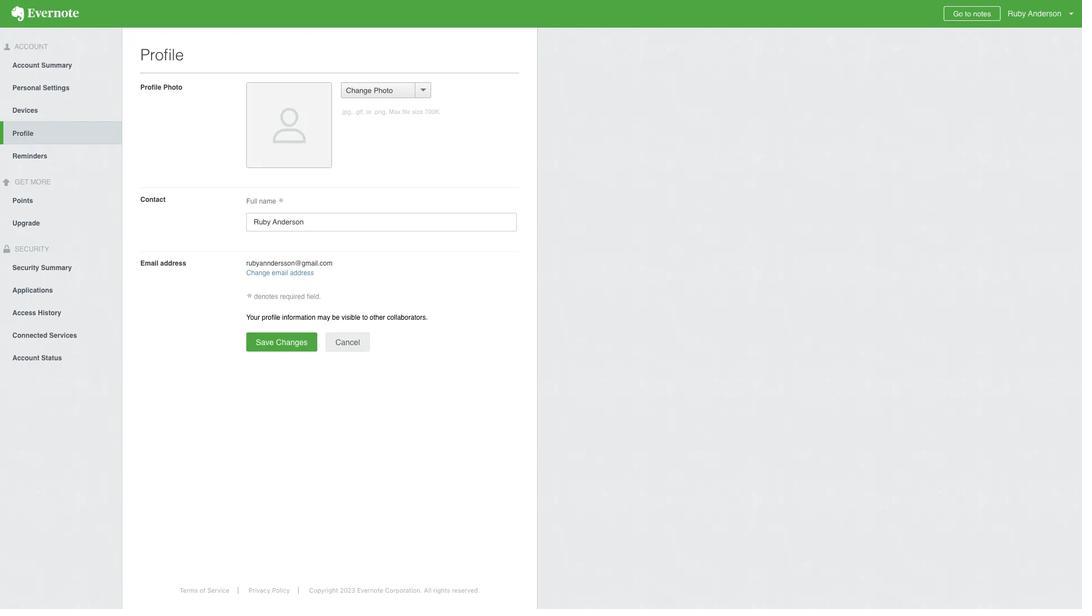 Task type: describe. For each thing, give the bounding box(es) containing it.
notes
[[974, 9, 992, 18]]

field.
[[307, 293, 321, 300]]

security summary link
[[0, 256, 122, 278]]

change inside rubyanndersson@gmail.com change email address
[[246, 269, 270, 277]]

email
[[272, 269, 288, 277]]

terms of service
[[180, 587, 230, 594]]

services
[[49, 331, 77, 339]]

rubyanndersson@gmail.com
[[246, 259, 333, 267]]

other
[[370, 313, 385, 321]]

privacy policy
[[249, 587, 290, 594]]

anderson
[[1029, 9, 1062, 18]]

700k.
[[425, 108, 441, 115]]

points link
[[0, 189, 122, 211]]

get more
[[13, 178, 51, 186]]

ruby anderson link
[[1006, 0, 1083, 28]]

be
[[332, 313, 340, 321]]

denotes
[[254, 293, 278, 300]]

all
[[424, 587, 432, 594]]

account for account summary
[[12, 61, 39, 69]]

account status link
[[0, 346, 122, 368]]

personal settings
[[12, 84, 70, 92]]

profile
[[262, 313, 280, 321]]

email
[[140, 259, 158, 267]]

applications link
[[0, 278, 122, 301]]

evernote link
[[0, 0, 90, 28]]

get
[[15, 178, 29, 186]]

profile for profile link
[[12, 130, 33, 137]]

2023
[[340, 587, 356, 594]]

history
[[38, 309, 61, 317]]

connected
[[12, 331, 47, 339]]

or
[[366, 108, 372, 115]]

privacy
[[249, 587, 271, 594]]

service
[[207, 587, 230, 594]]

access
[[12, 309, 36, 317]]

0 vertical spatial change
[[346, 86, 372, 94]]

connected services
[[12, 331, 77, 339]]

copyright
[[309, 587, 338, 594]]

1 horizontal spatial to
[[966, 9, 972, 18]]

.jpg, .gif, or .png. max file size 700k.
[[341, 108, 441, 115]]

points
[[12, 197, 33, 204]]

photo for change photo
[[374, 86, 393, 94]]

size
[[412, 108, 423, 115]]

corporation.
[[385, 587, 422, 594]]

security for security
[[13, 245, 49, 253]]

summary for security summary
[[41, 264, 72, 271]]

contact
[[140, 195, 166, 203]]

denotes required field.
[[252, 293, 321, 300]]

personal
[[12, 84, 41, 92]]

reminders link
[[0, 144, 122, 167]]

status
[[41, 354, 62, 362]]



Task type: vqa. For each thing, say whether or not it's contained in the screenshot.
CREATED BY button
no



Task type: locate. For each thing, give the bounding box(es) containing it.
evernote
[[357, 587, 384, 594]]

account
[[13, 43, 48, 51], [12, 61, 39, 69], [12, 354, 39, 362]]

collaborators.
[[387, 313, 428, 321]]

terms of service link
[[171, 587, 239, 594]]

change up .gif, on the left top
[[346, 86, 372, 94]]

account summary
[[12, 61, 72, 69]]

summary
[[41, 61, 72, 69], [41, 264, 72, 271]]

0 vertical spatial summary
[[41, 61, 72, 69]]

summary up applications 'link'
[[41, 264, 72, 271]]

1 vertical spatial account
[[12, 61, 39, 69]]

1 horizontal spatial photo
[[374, 86, 393, 94]]

security summary
[[12, 264, 72, 271]]

account status
[[12, 354, 62, 362]]

Full name text field
[[246, 213, 517, 231]]

reminders
[[12, 152, 47, 160]]

full name
[[246, 197, 278, 205]]

0 vertical spatial profile
[[140, 46, 184, 64]]

to left other
[[362, 313, 368, 321]]

terms
[[180, 587, 198, 594]]

name
[[259, 197, 276, 205]]

profile
[[140, 46, 184, 64], [140, 83, 161, 91], [12, 130, 33, 137]]

security up security summary
[[13, 245, 49, 253]]

your
[[246, 313, 260, 321]]

policy
[[272, 587, 290, 594]]

devices link
[[0, 99, 122, 121]]

security up applications
[[12, 264, 39, 271]]

address right email
[[160, 259, 186, 267]]

address down rubyanndersson@gmail.com
[[290, 269, 314, 277]]

full
[[246, 197, 257, 205]]

account for account
[[13, 43, 48, 51]]

rights
[[433, 587, 450, 594]]

account for account status
[[12, 354, 39, 362]]

privacy policy link
[[240, 587, 299, 594]]

may
[[318, 313, 330, 321]]

1 vertical spatial summary
[[41, 264, 72, 271]]

change email address link
[[246, 269, 314, 277]]

information
[[282, 313, 316, 321]]

1 vertical spatial change
[[246, 269, 270, 277]]

profile link
[[3, 121, 122, 144]]

summary up 'personal settings' link
[[41, 61, 72, 69]]

security for security summary
[[12, 264, 39, 271]]

devices
[[12, 106, 38, 114]]

required
[[280, 293, 305, 300]]

ruby
[[1008, 9, 1027, 18]]

applications
[[12, 286, 53, 294]]

.gif,
[[355, 108, 365, 115]]

account down connected
[[12, 354, 39, 362]]

0 horizontal spatial photo
[[163, 83, 183, 91]]

1 vertical spatial profile
[[140, 83, 161, 91]]

security
[[13, 245, 49, 253], [12, 264, 39, 271]]

access history link
[[0, 301, 122, 323]]

None submit
[[246, 332, 317, 352], [326, 332, 370, 352], [246, 332, 317, 352], [326, 332, 370, 352]]

access history
[[12, 309, 61, 317]]

0 horizontal spatial change
[[246, 269, 270, 277]]

0 vertical spatial account
[[13, 43, 48, 51]]

address inside rubyanndersson@gmail.com change email address
[[290, 269, 314, 277]]

photo
[[163, 83, 183, 91], [374, 86, 393, 94]]

personal settings link
[[0, 76, 122, 99]]

connected services link
[[0, 323, 122, 346]]

file
[[403, 108, 411, 115]]

0 vertical spatial security
[[13, 245, 49, 253]]

go to notes
[[954, 9, 992, 18]]

0 vertical spatial address
[[160, 259, 186, 267]]

1 vertical spatial security
[[12, 264, 39, 271]]

reserved.
[[452, 587, 480, 594]]

change left the email
[[246, 269, 270, 277]]

change photo
[[346, 86, 393, 94]]

profile photo
[[140, 83, 183, 91]]

account up personal
[[12, 61, 39, 69]]

2 vertical spatial account
[[12, 354, 39, 362]]

0 vertical spatial to
[[966, 9, 972, 18]]

more
[[31, 178, 51, 186]]

summary for account summary
[[41, 61, 72, 69]]

copyright 2023 evernote corporation. all rights reserved.
[[309, 587, 480, 594]]

ruby anderson
[[1008, 9, 1062, 18]]

0 horizontal spatial address
[[160, 259, 186, 267]]

2 vertical spatial profile
[[12, 130, 33, 137]]

profile for profile photo
[[140, 83, 161, 91]]

.png.
[[374, 108, 387, 115]]

account summary link
[[0, 53, 122, 76]]

.jpg,
[[341, 108, 353, 115]]

upgrade link
[[0, 211, 122, 234]]

photo for profile photo
[[163, 83, 183, 91]]

go to notes link
[[944, 6, 1001, 21]]

1 horizontal spatial address
[[290, 269, 314, 277]]

go
[[954, 9, 964, 18]]

change
[[346, 86, 372, 94], [246, 269, 270, 277]]

your profile information may be visible to other collaborators.
[[246, 313, 428, 321]]

email address
[[140, 259, 186, 267]]

of
[[200, 587, 206, 594]]

1 vertical spatial to
[[362, 313, 368, 321]]

to
[[966, 9, 972, 18], [362, 313, 368, 321]]

upgrade
[[12, 219, 40, 227]]

max
[[389, 108, 401, 115]]

rubyanndersson@gmail.com change email address
[[246, 259, 333, 277]]

1 vertical spatial address
[[290, 269, 314, 277]]

address
[[160, 259, 186, 267], [290, 269, 314, 277]]

1 horizontal spatial change
[[346, 86, 372, 94]]

to right 'go'
[[966, 9, 972, 18]]

settings
[[43, 84, 70, 92]]

account up account summary
[[13, 43, 48, 51]]

evernote image
[[0, 6, 90, 21]]

visible
[[342, 313, 361, 321]]

0 horizontal spatial to
[[362, 313, 368, 321]]



